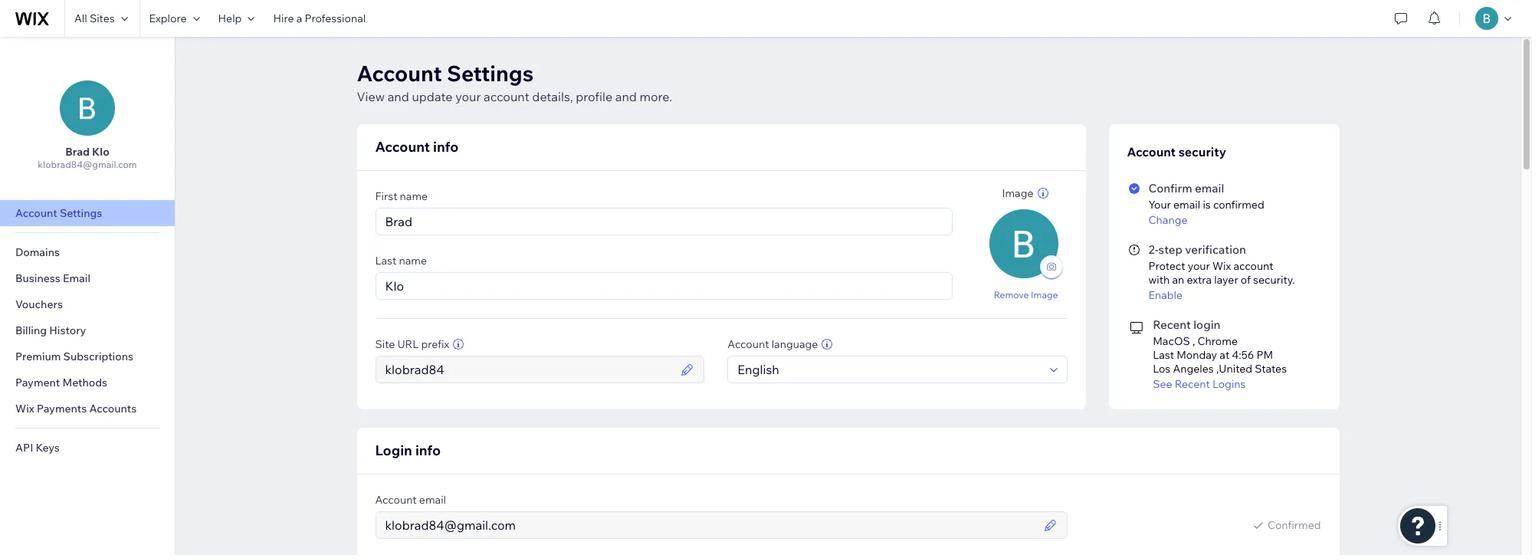 Task type: describe. For each thing, give the bounding box(es) containing it.
last name
[[375, 254, 427, 268]]

business email
[[15, 271, 91, 285]]

1 vertical spatial recent
[[1175, 377, 1211, 391]]

api keys
[[15, 441, 60, 455]]

chrome
[[1198, 334, 1238, 348]]

brad
[[65, 145, 90, 159]]

account for account language
[[728, 337, 769, 351]]

logins
[[1213, 377, 1246, 391]]

confirm
[[1149, 181, 1193, 196]]

macos
[[1153, 334, 1191, 348]]

subscriptions
[[63, 350, 133, 363]]

2-step verification protect your wix account with an extra layer of security. enable
[[1149, 242, 1295, 302]]

security.
[[1254, 273, 1295, 287]]

0 vertical spatial last
[[375, 254, 397, 268]]

help button
[[209, 0, 264, 37]]

info for login info
[[415, 442, 441, 459]]

at
[[1220, 348, 1230, 362]]

login
[[1194, 317, 1221, 332]]

wix inside 2-step verification protect your wix account with an extra layer of security. enable
[[1213, 259, 1232, 273]]

Email address text field
[[381, 512, 1039, 538]]

accounts
[[89, 402, 137, 416]]

language
[[772, 337, 818, 351]]

protect
[[1149, 259, 1186, 273]]

account info
[[375, 138, 459, 156]]

help
[[218, 12, 242, 25]]

an
[[1173, 273, 1185, 287]]

,united
[[1217, 362, 1253, 376]]

history
[[49, 324, 86, 337]]

all
[[74, 12, 87, 25]]

extra
[[1187, 273, 1212, 287]]

hire
[[273, 12, 294, 25]]

is
[[1203, 198, 1211, 212]]

your
[[1149, 198, 1172, 212]]

change button
[[1149, 213, 1319, 227]]

1 and from the left
[[388, 89, 409, 104]]

details,
[[532, 89, 573, 104]]

billing history link
[[0, 317, 175, 344]]

business email link
[[0, 265, 175, 291]]

angeles
[[1173, 362, 1214, 376]]

more.
[[640, 89, 672, 104]]

api keys link
[[0, 435, 175, 461]]

,
[[1193, 334, 1196, 348]]

email
[[63, 271, 91, 285]]

verification
[[1186, 242, 1247, 257]]

api
[[15, 441, 33, 455]]

remove image
[[994, 289, 1058, 300]]

0 vertical spatial image
[[1002, 186, 1034, 200]]

2-
[[1149, 242, 1159, 257]]

payments
[[37, 402, 87, 416]]

see recent logins button
[[1153, 377, 1322, 391]]

your inside 2-step verification protect your wix account with an extra layer of security. enable
[[1188, 259, 1211, 273]]

sidebar element
[[0, 37, 176, 555]]

see
[[1153, 377, 1173, 391]]

brad klo klobrad84@gmail.com
[[38, 145, 137, 170]]

with
[[1149, 273, 1170, 287]]

account for account email
[[375, 493, 417, 507]]

all sites
[[74, 12, 115, 25]]

confirmed
[[1214, 198, 1265, 212]]

your inside account settings view and update your account details, profile and more.
[[456, 89, 481, 104]]

login info
[[375, 442, 441, 459]]

Enter your first name. text field
[[381, 209, 947, 235]]

states
[[1255, 362, 1287, 376]]

account email
[[375, 493, 446, 507]]

4:56
[[1232, 348, 1255, 362]]

klo
[[92, 145, 110, 159]]

confirmed
[[1268, 518, 1322, 532]]

wix payments accounts
[[15, 402, 137, 416]]

keys
[[36, 441, 60, 455]]

Enter your last name. text field
[[381, 273, 947, 299]]

pm
[[1257, 348, 1274, 362]]

step
[[1159, 242, 1183, 257]]

enable
[[1149, 288, 1183, 302]]

login
[[375, 442, 412, 459]]

billing history
[[15, 324, 86, 337]]



Task type: vqa. For each thing, say whether or not it's contained in the screenshot.
step account
yes



Task type: locate. For each thing, give the bounding box(es) containing it.
monday
[[1177, 348, 1218, 362]]

profile
[[576, 89, 613, 104]]

info
[[433, 138, 459, 156], [415, 442, 441, 459]]

account for account settings
[[15, 206, 57, 220]]

of
[[1241, 273, 1251, 287]]

1 horizontal spatial wix
[[1213, 259, 1232, 273]]

0 vertical spatial settings
[[447, 60, 534, 87]]

sites
[[90, 12, 115, 25]]

None field
[[733, 357, 1045, 383]]

premium subscriptions link
[[0, 344, 175, 370]]

account
[[484, 89, 530, 104], [1234, 259, 1274, 273]]

account language
[[728, 337, 818, 351]]

security
[[1179, 144, 1227, 159]]

wix inside sidebar element
[[15, 402, 34, 416]]

your right update
[[456, 89, 481, 104]]

0 horizontal spatial account
[[484, 89, 530, 104]]

account
[[357, 60, 442, 87], [375, 138, 430, 156], [1128, 144, 1176, 159], [15, 206, 57, 220], [728, 337, 769, 351], [375, 493, 417, 507]]

account settings link
[[0, 200, 175, 226]]

domains
[[15, 245, 60, 259]]

account up first name
[[375, 138, 430, 156]]

account for account info
[[375, 138, 430, 156]]

first
[[375, 189, 398, 203]]

payment methods
[[15, 376, 107, 390]]

last up see
[[1153, 348, 1175, 362]]

1 vertical spatial email
[[1174, 198, 1201, 212]]

wix payments accounts link
[[0, 396, 175, 422]]

info down update
[[433, 138, 459, 156]]

1 vertical spatial wix
[[15, 402, 34, 416]]

image inside button
[[1031, 289, 1058, 300]]

1 vertical spatial info
[[415, 442, 441, 459]]

explore
[[149, 12, 187, 25]]

account up enable button
[[1234, 259, 1274, 273]]

account for account security
[[1128, 144, 1176, 159]]

premium
[[15, 350, 61, 363]]

2 vertical spatial email
[[419, 493, 446, 507]]

image
[[1002, 186, 1034, 200], [1031, 289, 1058, 300]]

info right login
[[415, 442, 441, 459]]

url
[[398, 337, 419, 351]]

Choose an account name text field
[[381, 357, 677, 383]]

1 vertical spatial settings
[[60, 206, 102, 220]]

settings for account settings view and update your account details, profile and more.
[[447, 60, 534, 87]]

settings
[[447, 60, 534, 87], [60, 206, 102, 220]]

vouchers link
[[0, 291, 175, 317]]

methods
[[62, 376, 107, 390]]

account inside account settings view and update your account details, profile and more.
[[357, 60, 442, 87]]

and
[[388, 89, 409, 104], [615, 89, 637, 104]]

0 vertical spatial wix
[[1213, 259, 1232, 273]]

0 vertical spatial account
[[484, 89, 530, 104]]

1 horizontal spatial and
[[615, 89, 637, 104]]

info for account info
[[433, 138, 459, 156]]

and left more. on the top left of the page
[[615, 89, 637, 104]]

business
[[15, 271, 60, 285]]

account down login
[[375, 493, 417, 507]]

professional
[[305, 12, 366, 25]]

1 vertical spatial image
[[1031, 289, 1058, 300]]

update
[[412, 89, 453, 104]]

settings up domains link
[[60, 206, 102, 220]]

last
[[375, 254, 397, 268], [1153, 348, 1175, 362]]

1 horizontal spatial last
[[1153, 348, 1175, 362]]

first name
[[375, 189, 428, 203]]

0 horizontal spatial wix
[[15, 402, 34, 416]]

email up is on the top right of page
[[1195, 181, 1225, 196]]

account settings
[[15, 206, 102, 220]]

recent
[[1153, 317, 1191, 332], [1175, 377, 1211, 391]]

1 vertical spatial name
[[399, 254, 427, 268]]

account for account settings view and update your account details, profile and more.
[[357, 60, 442, 87]]

name for first name
[[400, 189, 428, 203]]

settings for account settings
[[60, 206, 102, 220]]

billing
[[15, 324, 47, 337]]

email for account
[[419, 493, 446, 507]]

0 vertical spatial info
[[433, 138, 459, 156]]

last inside recent login macos , chrome last monday at 4:56 pm los angeles ,united states see recent logins
[[1153, 348, 1175, 362]]

0 horizontal spatial your
[[456, 89, 481, 104]]

0 horizontal spatial settings
[[60, 206, 102, 220]]

0 vertical spatial recent
[[1153, 317, 1191, 332]]

payment methods link
[[0, 370, 175, 396]]

change
[[1149, 213, 1188, 227]]

premium subscriptions
[[15, 350, 133, 363]]

your down 'verification'
[[1188, 259, 1211, 273]]

hire a professional link
[[264, 0, 375, 37]]

0 vertical spatial email
[[1195, 181, 1225, 196]]

account inside "link"
[[15, 206, 57, 220]]

account inside 2-step verification protect your wix account with an extra layer of security. enable
[[1234, 259, 1274, 273]]

wix down payment at left bottom
[[15, 402, 34, 416]]

recent up macos
[[1153, 317, 1191, 332]]

1 vertical spatial last
[[1153, 348, 1175, 362]]

email
[[1195, 181, 1225, 196], [1174, 198, 1201, 212], [419, 493, 446, 507]]

email for confirm
[[1195, 181, 1225, 196]]

and right view
[[388, 89, 409, 104]]

payment
[[15, 376, 60, 390]]

name right first
[[400, 189, 428, 203]]

wix down 'verification'
[[1213, 259, 1232, 273]]

settings up update
[[447, 60, 534, 87]]

1 vertical spatial your
[[1188, 259, 1211, 273]]

account settings view and update your account details, profile and more.
[[357, 60, 672, 104]]

0 horizontal spatial last
[[375, 254, 397, 268]]

email down login info
[[419, 493, 446, 507]]

0 vertical spatial your
[[456, 89, 481, 104]]

klobrad84@gmail.com
[[38, 159, 137, 170]]

remove image button
[[994, 288, 1058, 301]]

email left is on the top right of page
[[1174, 198, 1201, 212]]

enable button
[[1149, 288, 1319, 302]]

recent down angeles
[[1175, 377, 1211, 391]]

last down first
[[375, 254, 397, 268]]

settings inside account settings view and update your account details, profile and more.
[[447, 60, 534, 87]]

layer
[[1215, 273, 1239, 287]]

los
[[1153, 362, 1171, 376]]

name down first name
[[399, 254, 427, 268]]

a
[[296, 12, 302, 25]]

1 horizontal spatial settings
[[447, 60, 534, 87]]

account up domains
[[15, 206, 57, 220]]

name for last name
[[399, 254, 427, 268]]

1 vertical spatial account
[[1234, 259, 1274, 273]]

hire a professional
[[273, 12, 366, 25]]

prefix
[[421, 337, 450, 351]]

domains link
[[0, 239, 175, 265]]

1 horizontal spatial your
[[1188, 259, 1211, 273]]

0 vertical spatial name
[[400, 189, 428, 203]]

site url prefix
[[375, 337, 450, 351]]

account up confirm
[[1128, 144, 1176, 159]]

settings inside "link"
[[60, 206, 102, 220]]

2 and from the left
[[615, 89, 637, 104]]

account inside account settings view and update your account details, profile and more.
[[484, 89, 530, 104]]

vouchers
[[15, 298, 63, 311]]

account for step
[[1234, 259, 1274, 273]]

1 horizontal spatial account
[[1234, 259, 1274, 273]]

remove
[[994, 289, 1029, 300]]

account for settings
[[484, 89, 530, 104]]

confirm email your email is confirmed change
[[1149, 181, 1265, 227]]

site
[[375, 337, 395, 351]]

account security
[[1128, 144, 1227, 159]]

account left language
[[728, 337, 769, 351]]

view
[[357, 89, 385, 104]]

0 horizontal spatial and
[[388, 89, 409, 104]]

account up view
[[357, 60, 442, 87]]

account left details,
[[484, 89, 530, 104]]

recent login macos , chrome last monday at 4:56 pm los angeles ,united states see recent logins
[[1153, 317, 1287, 391]]



